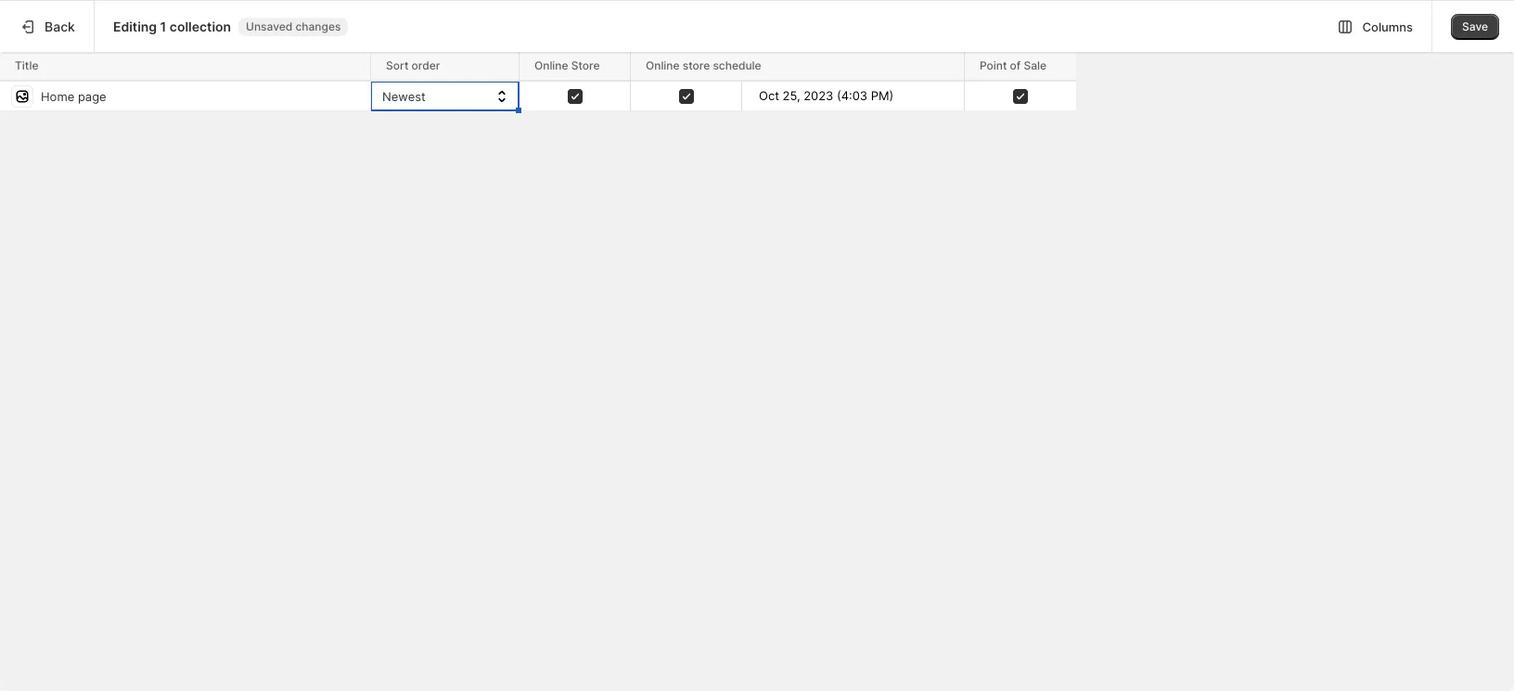 Task type: describe. For each thing, give the bounding box(es) containing it.
back link
[[0, 1, 94, 52]]

save button
[[1452, 13, 1500, 39]]

unsaved changes
[[246, 19, 341, 33]]

online store column header
[[520, 52, 634, 82]]

back
[[45, 18, 75, 34]]

online for online store
[[535, 58, 569, 72]]

newest row
[[0, 81, 1077, 113]]

home
[[45, 72, 79, 87]]

online store
[[535, 58, 600, 72]]

sort order
[[386, 58, 440, 72]]

editing
[[113, 18, 157, 34]]

columns button
[[1328, 10, 1425, 43]]

of
[[1010, 58, 1021, 72]]

store
[[683, 58, 710, 72]]

changes
[[296, 19, 341, 33]]

newest
[[382, 89, 426, 103]]



Task type: locate. For each thing, give the bounding box(es) containing it.
online store schedule
[[646, 58, 762, 72]]

shopify image
[[37, 19, 95, 38]]

sale
[[1024, 58, 1047, 72]]

columns
[[1363, 19, 1414, 34]]

row
[[0, 52, 1080, 82]]

editing 1 collection
[[113, 18, 231, 34]]

title column header
[[0, 52, 374, 82]]

unsaved
[[246, 19, 293, 33]]

0 horizontal spatial online
[[535, 58, 569, 72]]

1 horizontal spatial online
[[646, 58, 680, 72]]

sort
[[386, 58, 409, 72]]

row containing title
[[0, 52, 1080, 82]]

online store schedule column header
[[631, 52, 968, 82]]

1 online from the left
[[535, 58, 569, 72]]

editing 1 collection grid
[[0, 52, 1080, 113]]

order
[[412, 58, 440, 72]]

home link
[[11, 67, 212, 93]]

sort order column header
[[371, 52, 523, 82]]

online
[[535, 58, 569, 72], [646, 58, 680, 72]]

point of sale
[[980, 58, 1047, 72]]

2 online from the left
[[646, 58, 680, 72]]

online for online store schedule
[[646, 58, 680, 72]]

schedule
[[713, 58, 762, 72]]

save
[[1463, 19, 1489, 33]]

point of sale column header
[[965, 52, 1080, 82]]

1
[[160, 18, 166, 34]]

store
[[572, 58, 600, 72]]

collection
[[170, 18, 231, 34]]

title
[[15, 58, 38, 72]]

online left store
[[646, 58, 680, 72]]

online left the "store"
[[535, 58, 569, 72]]

point
[[980, 58, 1007, 72]]



Task type: vqa. For each thing, say whether or not it's contained in the screenshot.
bottom TAXES AND DUTIES
no



